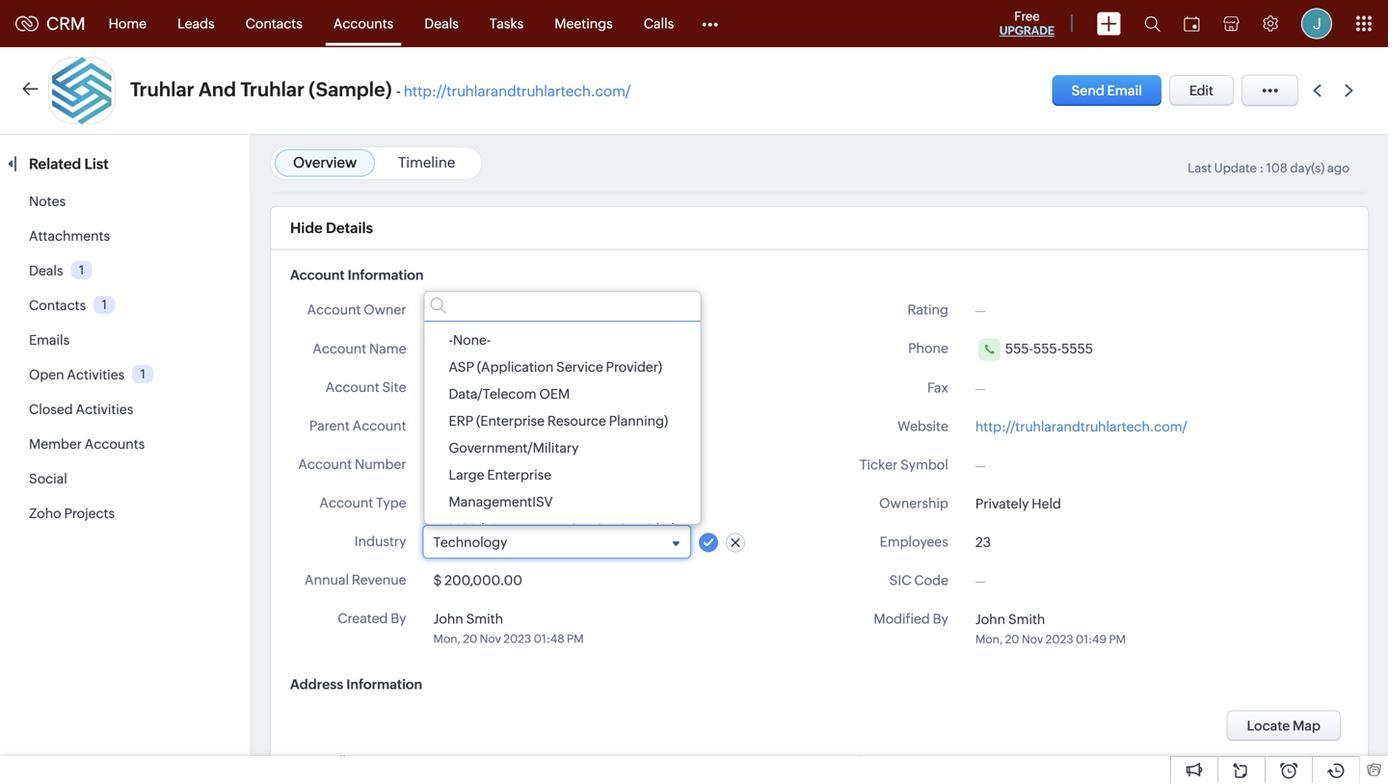 Task type: describe. For each thing, give the bounding box(es) containing it.
send email button
[[1052, 75, 1162, 106]]

http://truhlarandtruhlartech.com/ inside truhlar and truhlar (sample) - http://truhlarandtruhlartech.com/
[[404, 83, 631, 100]]

home
[[109, 16, 147, 31]]

mon, for modified by
[[975, 633, 1003, 646]]

ticker
[[860, 457, 898, 473]]

555-555-5555
[[1005, 341, 1093, 357]]

ave
[[491, 755, 515, 770]]

edit button
[[1169, 75, 1234, 106]]

send email
[[1072, 83, 1142, 98]]

search element
[[1133, 0, 1172, 47]]

parent
[[309, 418, 350, 434]]

meetings link
[[539, 0, 628, 47]]

accounts inside "link"
[[333, 16, 394, 31]]

name
[[369, 341, 406, 357]]

information for account information
[[348, 268, 424, 283]]

john smith mon, 20 nov 2023 01:48 pm
[[433, 611, 584, 646]]

2 555- from the left
[[1033, 341, 1061, 357]]

ownership
[[879, 496, 948, 511]]

owner
[[364, 302, 406, 318]]

-none-
[[449, 332, 491, 348]]

account for account site
[[326, 380, 379, 395]]

john for john smith
[[433, 304, 463, 319]]

Other Modules field
[[689, 8, 731, 39]]

previous record image
[[1313, 84, 1322, 97]]

20 for created by
[[463, 633, 477, 646]]

ticker symbol
[[860, 457, 948, 473]]

leads
[[178, 16, 215, 31]]

last update : 108 day(s) ago
[[1188, 161, 1350, 175]]

billing
[[327, 754, 366, 770]]

(enterprise
[[476, 413, 545, 429]]

modified by
[[874, 612, 948, 627]]

account for account information
[[290, 268, 345, 283]]

1 horizontal spatial contacts link
[[230, 0, 318, 47]]

resource
[[547, 413, 606, 429]]

enterprise
[[487, 467, 552, 483]]

truhlar and truhlar (sample) - http://truhlarandtruhlartech.com/
[[130, 79, 631, 101]]

related list
[[29, 156, 112, 173]]

data/telecom oem
[[449, 386, 570, 402]]

1 horizontal spatial contacts
[[245, 16, 303, 31]]

(sample) for truhlar and truhlar (sample) - http://truhlarandtruhlartech.com/
[[309, 79, 392, 101]]

tasks
[[490, 16, 524, 31]]

created
[[338, 611, 388, 626]]

1 horizontal spatial deals
[[424, 16, 459, 31]]

0 horizontal spatial contacts
[[29, 298, 86, 313]]

site
[[382, 380, 406, 395]]

crm
[[46, 14, 85, 33]]

activities for open activities
[[67, 367, 125, 383]]

code
[[914, 573, 948, 589]]

account for account owner
[[307, 302, 361, 318]]

account for account number
[[298, 457, 352, 472]]

large enterprise
[[449, 467, 552, 483]]

provider) for asp (application service provider)
[[606, 359, 662, 375]]

Technology field
[[424, 526, 690, 558]]

0 horizontal spatial http://truhlarandtruhlartech.com/ link
[[404, 83, 631, 100]]

send
[[1072, 83, 1105, 98]]

timeline
[[398, 154, 455, 171]]

create menu image
[[1097, 12, 1121, 35]]

erp
[[449, 413, 473, 429]]

profile element
[[1290, 0, 1344, 47]]

hide
[[290, 220, 323, 237]]

asp
[[449, 359, 474, 375]]

pm for supplier
[[567, 633, 584, 646]]

last
[[1188, 161, 1212, 175]]

emails
[[29, 333, 70, 348]]

1 for open activities
[[140, 367, 145, 382]]

0 vertical spatial deals link
[[409, 0, 474, 47]]

held
[[1032, 496, 1061, 512]]

details
[[326, 220, 373, 237]]

account number
[[298, 457, 406, 472]]

privately held
[[975, 496, 1061, 512]]

23
[[975, 535, 991, 550]]

0 horizontal spatial accounts
[[85, 437, 145, 452]]

none-
[[453, 332, 491, 348]]

account up number
[[352, 418, 406, 434]]

mon, for created by
[[433, 633, 461, 646]]

attachments link
[[29, 228, 110, 244]]

service for (application
[[556, 359, 603, 375]]

and for truhlar and truhlar (sample)
[[480, 342, 506, 357]]

truhlar and truhlar (sample)
[[433, 342, 611, 357]]

asp (application service provider)
[[449, 359, 662, 375]]

search image
[[1144, 15, 1161, 32]]

5
[[433, 755, 441, 770]]

200,000.00
[[445, 573, 522, 588]]

industry
[[355, 534, 406, 549]]

supplier
[[433, 496, 486, 511]]

emails link
[[29, 333, 70, 348]]

john for john smith mon, 20 nov 2023 01:48 pm
[[433, 611, 463, 627]]

account name
[[313, 341, 406, 357]]

1 for deals
[[79, 263, 84, 277]]

oem
[[539, 386, 570, 402]]

annual
[[305, 572, 349, 588]]

fax
[[927, 380, 948, 396]]

shipping street
[[851, 754, 948, 770]]

logo image
[[15, 16, 39, 31]]

john smith
[[433, 304, 503, 319]]

#88
[[518, 755, 541, 770]]

list
[[84, 156, 109, 173]]

profile image
[[1301, 8, 1332, 39]]

108
[[1266, 161, 1288, 175]]

smith for john smith mon, 20 nov 2023 01:49 pm
[[1008, 612, 1045, 628]]

by for modified by
[[933, 612, 948, 627]]

day(s)
[[1290, 161, 1325, 175]]

truhlar up the overview
[[240, 79, 304, 101]]

parent account
[[309, 418, 406, 434]]

large
[[449, 467, 484, 483]]

update
[[1214, 161, 1257, 175]]

account owner
[[307, 302, 406, 318]]

notes
[[29, 194, 66, 209]]

open activities
[[29, 367, 125, 383]]

truhlar up asp
[[433, 342, 477, 357]]

tree containing -none-
[[425, 322, 700, 543]]

open
[[29, 367, 64, 383]]

zoho projects
[[29, 506, 115, 522]]

erp (enterprise resource planning)
[[449, 413, 668, 429]]

account for account name
[[313, 341, 366, 357]]

account for account type
[[319, 495, 373, 511]]

information for address information
[[346, 677, 422, 693]]



Task type: locate. For each thing, give the bounding box(es) containing it.
0 horizontal spatial contacts link
[[29, 298, 86, 313]]

contacts right leads
[[245, 16, 303, 31]]

1 horizontal spatial and
[[480, 342, 506, 357]]

http://truhlarandtruhlartech.com/ link
[[404, 83, 631, 100], [975, 419, 1187, 435]]

contacts link
[[230, 0, 318, 47], [29, 298, 86, 313]]

msp (management service provider)
[[449, 521, 676, 537]]

deals left the tasks
[[424, 16, 459, 31]]

(sample) for truhlar and truhlar (sample)
[[555, 342, 611, 357]]

deals link down attachments link
[[29, 263, 63, 279]]

1 vertical spatial deals
[[29, 263, 63, 279]]

attachments
[[29, 228, 110, 244]]

hide details link
[[290, 220, 373, 237]]

john inside john smith mon, 20 nov 2023 01:48 pm
[[433, 611, 463, 627]]

0 horizontal spatial pm
[[567, 633, 584, 646]]

0 vertical spatial activities
[[67, 367, 125, 383]]

None search field
[[425, 292, 700, 322]]

1 vertical spatial http://truhlarandtruhlartech.com/
[[975, 419, 1187, 435]]

information
[[348, 268, 424, 283], [346, 677, 422, 693]]

1 horizontal spatial (sample)
[[555, 342, 611, 357]]

accounts link
[[318, 0, 409, 47]]

2023 inside john smith mon, 20 nov 2023 01:48 pm
[[503, 633, 531, 646]]

1 down attachments link
[[79, 263, 84, 277]]

1 horizontal spatial mon,
[[975, 633, 1003, 646]]

activities up closed activities
[[67, 367, 125, 383]]

managementisv
[[449, 494, 553, 510]]

1 for contacts
[[102, 298, 107, 312]]

service up oem
[[556, 359, 603, 375]]

- inside truhlar and truhlar (sample) - http://truhlarandtruhlartech.com/
[[396, 83, 401, 100]]

msp
[[449, 521, 477, 537]]

0 vertical spatial 1
[[79, 263, 84, 277]]

2023 inside john smith mon, 20 nov 2023 01:49 pm
[[1046, 633, 1073, 646]]

0 vertical spatial http://truhlarandtruhlartech.com/
[[404, 83, 631, 100]]

1 horizontal spatial 2023
[[1046, 633, 1073, 646]]

overview
[[293, 154, 357, 171]]

closed
[[29, 402, 73, 417]]

next record image
[[1345, 84, 1357, 97]]

activities for closed activities
[[76, 402, 133, 417]]

john down 23
[[975, 612, 1006, 628]]

20 inside john smith mon, 20 nov 2023 01:49 pm
[[1005, 633, 1019, 646]]

0 vertical spatial -
[[396, 83, 401, 100]]

0 horizontal spatial http://truhlarandtruhlartech.com/
[[404, 83, 631, 100]]

activities up member accounts link
[[76, 402, 133, 417]]

accounts down closed activities
[[85, 437, 145, 452]]

(sample) up asp (application service provider)
[[555, 342, 611, 357]]

service for (management
[[570, 521, 617, 537]]

closed activities link
[[29, 402, 133, 417]]

upgrade
[[999, 24, 1055, 37]]

website
[[898, 419, 948, 434]]

john up -none-
[[433, 304, 463, 319]]

0 vertical spatial accounts
[[333, 16, 394, 31]]

1 vertical spatial contacts
[[29, 298, 86, 313]]

0 vertical spatial service
[[556, 359, 603, 375]]

0 horizontal spatial mon,
[[433, 633, 461, 646]]

0 horizontal spatial 20
[[463, 633, 477, 646]]

annual revenue
[[305, 572, 406, 588]]

0 horizontal spatial by
[[391, 611, 406, 626]]

mon, inside john smith mon, 20 nov 2023 01:49 pm
[[975, 633, 1003, 646]]

calls
[[644, 16, 674, 31]]

http://truhlarandtruhlartech.com/ link down tasks link
[[404, 83, 631, 100]]

1 street from the left
[[369, 754, 406, 770]]

- up asp
[[449, 332, 453, 348]]

smith inside john smith mon, 20 nov 2023 01:49 pm
[[1008, 612, 1045, 628]]

edit
[[1189, 83, 1214, 98]]

notes link
[[29, 194, 66, 209]]

service right (management on the bottom left of the page
[[570, 521, 617, 537]]

mon, inside john smith mon, 20 nov 2023 01:48 pm
[[433, 633, 461, 646]]

tree
[[425, 322, 700, 543]]

create menu element
[[1085, 0, 1133, 47]]

rating
[[908, 302, 948, 318]]

account down account owner
[[313, 341, 366, 357]]

pm inside john smith mon, 20 nov 2023 01:49 pm
[[1109, 633, 1126, 646]]

http://truhlarandtruhlartech.com/ down tasks link
[[404, 83, 631, 100]]

0 vertical spatial and
[[198, 79, 236, 101]]

0 vertical spatial contacts link
[[230, 0, 318, 47]]

smith for john smith mon, 20 nov 2023 01:48 pm
[[466, 611, 503, 627]]

smith
[[466, 304, 503, 319], [466, 611, 503, 627], [1008, 612, 1045, 628]]

nov inside john smith mon, 20 nov 2023 01:48 pm
[[480, 633, 501, 646]]

truhlar
[[130, 79, 194, 101], [240, 79, 304, 101], [433, 342, 477, 357], [509, 342, 552, 357]]

street right billing
[[369, 754, 406, 770]]

social link
[[29, 471, 67, 487]]

truhlar down leads
[[130, 79, 194, 101]]

nov for modified by
[[1022, 633, 1043, 646]]

http://truhlarandtruhlartech.com/ down 5555
[[975, 419, 1187, 435]]

(management
[[480, 521, 567, 537]]

2023 left 01:48
[[503, 633, 531, 646]]

john for john smith mon, 20 nov 2023 01:49 pm
[[975, 612, 1006, 628]]

truhlar up (application
[[509, 342, 552, 357]]

account
[[290, 268, 345, 283], [307, 302, 361, 318], [313, 341, 366, 357], [326, 380, 379, 395], [352, 418, 406, 434], [298, 457, 352, 472], [319, 495, 373, 511]]

account down "account number"
[[319, 495, 373, 511]]

2023 left 01:49 in the right bottom of the page
[[1046, 633, 1073, 646]]

0 horizontal spatial deals link
[[29, 263, 63, 279]]

- down accounts "link"
[[396, 83, 401, 100]]

accounts up truhlar and truhlar (sample) - http://truhlarandtruhlartech.com/
[[333, 16, 394, 31]]

1 vertical spatial accounts
[[85, 437, 145, 452]]

nov for created by
[[480, 633, 501, 646]]

smith inside john smith mon, 20 nov 2023 01:48 pm
[[466, 611, 503, 627]]

2 vertical spatial 1
[[140, 367, 145, 382]]

1 vertical spatial -
[[449, 332, 453, 348]]

and up (application
[[480, 342, 506, 357]]

created by
[[338, 611, 406, 626]]

0 vertical spatial provider)
[[606, 359, 662, 375]]

projects
[[64, 506, 115, 522]]

revenue
[[352, 572, 406, 588]]

1 horizontal spatial pm
[[1109, 633, 1126, 646]]

address
[[290, 677, 343, 693]]

account down the hide
[[290, 268, 345, 283]]

0 horizontal spatial deals
[[29, 263, 63, 279]]

1 vertical spatial (sample)
[[555, 342, 611, 357]]

20 inside john smith mon, 20 nov 2023 01:48 pm
[[463, 633, 477, 646]]

0 vertical spatial http://truhlarandtruhlartech.com/ link
[[404, 83, 631, 100]]

provider) for msp (management service provider)
[[620, 521, 676, 537]]

0 vertical spatial contacts
[[245, 16, 303, 31]]

deals link left the tasks
[[409, 0, 474, 47]]

modified
[[874, 612, 930, 627]]

1 vertical spatial contacts link
[[29, 298, 86, 313]]

by for created by
[[391, 611, 406, 626]]

address information
[[290, 677, 422, 693]]

street for billing street
[[369, 754, 406, 770]]

accounts
[[333, 16, 394, 31], [85, 437, 145, 452]]

0 horizontal spatial 2023
[[503, 633, 531, 646]]

1 vertical spatial http://truhlarandtruhlartech.com/ link
[[975, 419, 1187, 435]]

1 555- from the left
[[1005, 341, 1033, 357]]

tasks link
[[474, 0, 539, 47]]

member accounts link
[[29, 437, 145, 452]]

open activities link
[[29, 367, 125, 383]]

1 right open activities on the top left
[[140, 367, 145, 382]]

0 horizontal spatial -
[[396, 83, 401, 100]]

5555
[[1061, 341, 1093, 357]]

2 street from the left
[[911, 754, 948, 770]]

number
[[355, 457, 406, 472]]

crm link
[[15, 14, 85, 33]]

0 horizontal spatial and
[[198, 79, 236, 101]]

john inside john smith mon, 20 nov 2023 01:49 pm
[[975, 612, 1006, 628]]

sic
[[889, 573, 911, 589]]

account down parent
[[298, 457, 352, 472]]

and for truhlar and truhlar (sample) - http://truhlarandtruhlartech.com/
[[198, 79, 236, 101]]

type
[[376, 495, 406, 511]]

5 boston ave #88
[[433, 755, 541, 770]]

1 vertical spatial 1
[[102, 298, 107, 312]]

activities
[[67, 367, 125, 383], [76, 402, 133, 417]]

-
[[396, 83, 401, 100], [449, 332, 453, 348]]

(sample) down accounts "link"
[[309, 79, 392, 101]]

0 vertical spatial deals
[[424, 16, 459, 31]]

and down leads
[[198, 79, 236, 101]]

1 vertical spatial deals link
[[29, 263, 63, 279]]

account site
[[326, 380, 406, 395]]

account type
[[319, 495, 406, 511]]

employees
[[880, 535, 948, 550]]

01:48
[[534, 633, 564, 646]]

and
[[198, 79, 236, 101], [480, 342, 506, 357]]

nov left 01:48
[[480, 633, 501, 646]]

smith for john smith
[[466, 304, 503, 319]]

pm right 01:48
[[567, 633, 584, 646]]

0 horizontal spatial (sample)
[[309, 79, 392, 101]]

deals down attachments link
[[29, 263, 63, 279]]

1 horizontal spatial http://truhlarandtruhlartech.com/
[[975, 419, 1187, 435]]

boston
[[444, 755, 488, 770]]

None button
[[1227, 711, 1341, 742]]

1 vertical spatial service
[[570, 521, 617, 537]]

deals link
[[409, 0, 474, 47], [29, 263, 63, 279]]

0 vertical spatial (sample)
[[309, 79, 392, 101]]

related
[[29, 156, 81, 173]]

account down "account information"
[[307, 302, 361, 318]]

contacts up emails link
[[29, 298, 86, 313]]

0 horizontal spatial nov
[[480, 633, 501, 646]]

http://truhlarandtruhlartech.com/ link down 5555
[[975, 419, 1187, 435]]

john down the $
[[433, 611, 463, 627]]

pm right 01:49 in the right bottom of the page
[[1109, 633, 1126, 646]]

1 horizontal spatial deals link
[[409, 0, 474, 47]]

$  200,000.00
[[433, 573, 522, 588]]

information down created by
[[346, 677, 422, 693]]

1 horizontal spatial by
[[933, 612, 948, 627]]

0 vertical spatial information
[[348, 268, 424, 283]]

symbol
[[901, 457, 948, 473]]

1 horizontal spatial street
[[911, 754, 948, 770]]

account up parent account
[[326, 380, 379, 395]]

20 down $  200,000.00 on the bottom left
[[463, 633, 477, 646]]

government/military
[[449, 440, 579, 456]]

20 for modified by
[[1005, 633, 1019, 646]]

1 vertical spatial provider)
[[620, 521, 676, 537]]

1 vertical spatial activities
[[76, 402, 133, 417]]

1 horizontal spatial http://truhlarandtruhlartech.com/ link
[[975, 419, 1187, 435]]

shipping
[[851, 754, 908, 770]]

privately
[[975, 496, 1029, 512]]

nov left 01:49 in the right bottom of the page
[[1022, 633, 1043, 646]]

(sample)
[[309, 79, 392, 101], [555, 342, 611, 357]]

2 horizontal spatial 1
[[140, 367, 145, 382]]

1 horizontal spatial 1
[[102, 298, 107, 312]]

phone
[[908, 341, 948, 356]]

0 horizontal spatial 1
[[79, 263, 84, 277]]

1 vertical spatial and
[[480, 342, 506, 357]]

member accounts
[[29, 437, 145, 452]]

1 horizontal spatial -
[[449, 332, 453, 348]]

john smith mon, 20 nov 2023 01:49 pm
[[975, 612, 1126, 646]]

closed activities
[[29, 402, 133, 417]]

overview link
[[293, 154, 357, 171]]

1 horizontal spatial 20
[[1005, 633, 1019, 646]]

by right modified
[[933, 612, 948, 627]]

01:49
[[1076, 633, 1107, 646]]

social
[[29, 471, 67, 487]]

contacts link right leads
[[230, 0, 318, 47]]

1 vertical spatial information
[[346, 677, 422, 693]]

contacts
[[245, 16, 303, 31], [29, 298, 86, 313]]

20 left 01:49 in the right bottom of the page
[[1005, 633, 1019, 646]]

technology
[[433, 535, 507, 550]]

1 horizontal spatial accounts
[[333, 16, 394, 31]]

contacts link up emails link
[[29, 298, 86, 313]]

nov inside john smith mon, 20 nov 2023 01:49 pm
[[1022, 633, 1043, 646]]

by right "created"
[[391, 611, 406, 626]]

street right shipping in the bottom right of the page
[[911, 754, 948, 770]]

2023 for modified by
[[1046, 633, 1073, 646]]

1 up open activities "link"
[[102, 298, 107, 312]]

ago
[[1327, 161, 1350, 175]]

hide details
[[290, 220, 373, 237]]

information up owner
[[348, 268, 424, 283]]

pm inside john smith mon, 20 nov 2023 01:48 pm
[[567, 633, 584, 646]]

1 horizontal spatial nov
[[1022, 633, 1043, 646]]

0 horizontal spatial street
[[369, 754, 406, 770]]

2023
[[503, 633, 531, 646], [1046, 633, 1073, 646]]

calendar image
[[1184, 16, 1200, 31]]

pm for privately held
[[1109, 633, 1126, 646]]

$
[[433, 573, 442, 588]]

2023 for created by
[[503, 633, 531, 646]]

street for shipping street
[[911, 754, 948, 770]]



Task type: vqa. For each thing, say whether or not it's contained in the screenshot.


